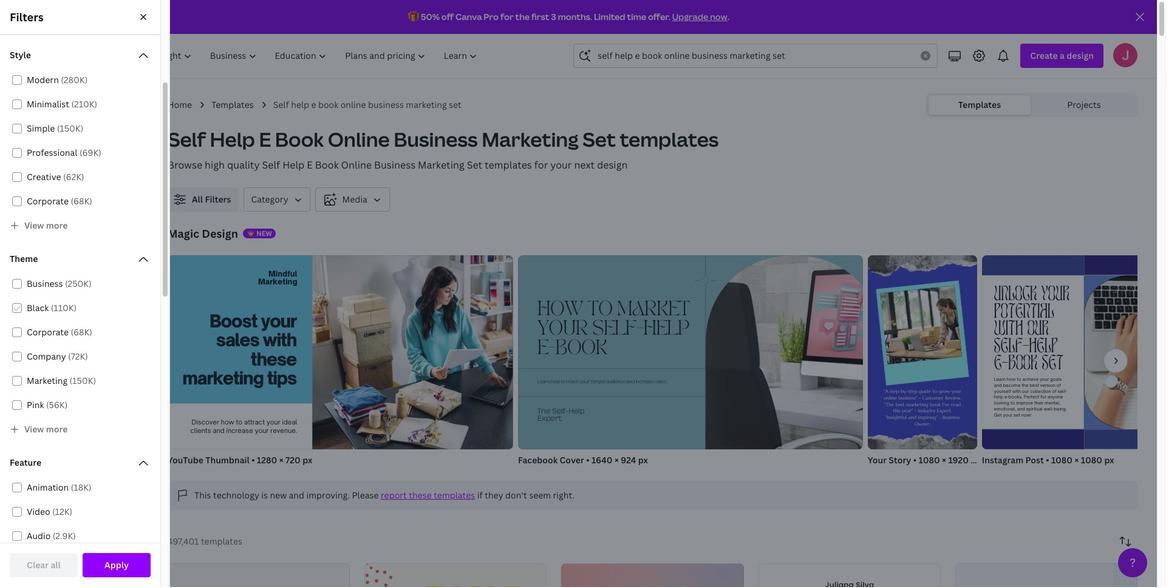 Task type: vqa. For each thing, say whether or not it's contained in the screenshot.
digital to the bottom
no



Task type: describe. For each thing, give the bounding box(es) containing it.
set inside unlock your potential with our self-help e-book set learn how to achieve your goals and become the best version of yourself with our collection of self- help e-books. perfect for anyone looking to improve their mental, emotional, and spiritual well-being. get your set now!
[[1042, 355, 1063, 376]]

to right the back
[[61, 171, 69, 183]]

2 corporate (68k) from the top
[[27, 327, 92, 338]]

colourful self help development book cover image
[[365, 564, 547, 588]]

px for your story • 1080 × 1920 px
[[971, 455, 980, 466]]

1 vertical spatial online
[[341, 159, 372, 172]]

self for help
[[273, 99, 289, 111]]

creators you follow link
[[10, 305, 158, 329]]

instagram post • 1080 × 1080 px
[[982, 455, 1114, 466]]

marketing inside youtube thumbnail • 1280 × 720 px group
[[258, 277, 297, 286]]

upgrade now button
[[672, 11, 727, 22]]

0 horizontal spatial filters
[[10, 10, 44, 24]]

photos
[[41, 228, 70, 239]]

business down business at the top of the page
[[394, 126, 478, 152]]

pink
[[27, 400, 44, 411]]

step
[[908, 389, 917, 395]]

(56k)
[[46, 400, 68, 411]]

you
[[80, 311, 95, 322]]

youtube thumbnail • 1280 × 720 px
[[168, 455, 312, 466]]

to down books.
[[1011, 401, 1015, 406]]

book inside how to market your self-help e-book
[[555, 340, 607, 359]]

• for instagram post • 1080 × 1080 px
[[1046, 455, 1049, 466]]

pro inside button
[[101, 138, 116, 149]]

a
[[68, 559, 73, 571]]

goals
[[1050, 377, 1062, 383]]

brand templates
[[43, 340, 112, 352]]

and inside "a step-by-step guide to grow your online business" - customer review. "the best marketing book i've read this year" - industry expert. "insightful and inspiring" - business owner.
[[908, 415, 916, 421]]

create a team
[[39, 559, 96, 571]]

guide
[[919, 389, 931, 395]]

free
[[49, 111, 64, 121]]

book inside unlock your potential with our self-help e-book set learn how to achieve your goals and become the best version of yourself with our collection of self- help e-books. perfect for anyone looking to improve their mental, emotional, and spiritual well-being. get your set now!
[[1008, 355, 1038, 376]]

learn inside unlock your potential with our self-help e-book set learn how to achieve your goals and become the best version of yourself with our collection of self- help e-books. perfect for anyone looking to improve their mental, emotional, and spiritual well-being. get your set now!
[[994, 377, 1006, 383]]

create a team button
[[10, 553, 158, 578]]

to up become
[[1017, 377, 1021, 383]]

animation
[[27, 482, 69, 494]]

more for pink
[[46, 424, 68, 435]]

and right new
[[289, 490, 304, 502]]

your inside facebook cover • 1640 × 924 px group
[[580, 380, 590, 385]]

(12k)
[[52, 507, 72, 518]]

limited
[[594, 11, 625, 22]]

pink (56k)
[[27, 400, 68, 411]]

help up quality
[[210, 126, 255, 152]]

instagram post • 1080 × 1080 px group
[[982, 256, 1166, 467]]

view more button for (56k)
[[7, 418, 153, 442]]

× for 720
[[279, 455, 283, 466]]

self- inside unlock your potential with our self-help e-book set learn how to achieve your goals and become the best version of yourself with our collection of self- help e-books. perfect for anyone looking to improve their mental, emotional, and spiritual well-being. get your set now!
[[994, 338, 1029, 358]]

ideal
[[282, 419, 297, 427]]

books.
[[1009, 395, 1023, 400]]

for inside unlock your potential with our self-help e-book set learn how to achieve your goals and become the best version of yourself with our collection of self- help e-books. perfect for anyone looking to improve their mental, emotional, and spiritual well-being. get your set now!
[[1041, 395, 1046, 400]]

"the
[[884, 402, 894, 408]]

category button
[[244, 188, 310, 212]]

theme button
[[2, 248, 158, 272]]

business up media button on the top left of the page
[[374, 159, 415, 172]]

video
[[27, 507, 50, 518]]

1640
[[592, 455, 613, 466]]

photos link
[[17, 222, 151, 245]]

(280k)
[[61, 74, 88, 86]]

all templates link
[[17, 194, 151, 217]]

professional
[[27, 147, 77, 159]]

increase for ideal
[[226, 427, 253, 435]]

1 corporate (68k) from the top
[[27, 196, 92, 207]]

× for 924
[[615, 455, 619, 466]]

modern
[[27, 74, 59, 86]]

year"
[[902, 408, 913, 415]]

1 vertical spatial -
[[914, 408, 916, 415]]

looking
[[994, 401, 1009, 406]]

free •
[[49, 111, 69, 121]]

e-
[[1004, 395, 1009, 400]]

(150k) for simple (150k)
[[57, 123, 83, 134]]

team
[[75, 559, 96, 571]]

anyone
[[1048, 395, 1063, 400]]

learn inside facebook cover • 1640 × 924 px group
[[537, 380, 550, 385]]

home link
[[168, 98, 192, 112]]

quality
[[227, 159, 260, 172]]

industry
[[918, 408, 935, 415]]

px for youtube thumbnail • 1280 × 720 px
[[303, 455, 312, 466]]

e- inside unlock your potential with our self-help e-book set learn how to achieve your goals and become the best version of yourself with our collection of self- help e-books. perfect for anyone looking to improve their mental, emotional, and spiritual well-being. get your set now!
[[994, 355, 1008, 376]]

get inside unlock your potential with our self-help e-book set learn how to achieve your goals and become the best version of yourself with our collection of self- help e-books. perfect for anyone looking to improve their mental, emotional, and spiritual well-being. get your set now!
[[994, 413, 1002, 418]]

0 horizontal spatial templates
[[69, 340, 112, 352]]

and inside discover how to attract your ideal clients and increase your revenue.
[[213, 427, 224, 435]]

get canva pro button
[[10, 132, 158, 155]]

all for all templates
[[41, 200, 52, 211]]

(62k)
[[63, 171, 84, 183]]

best inside "a step-by-step guide to grow your online business" - customer review. "the best marketing book i've read this year" - industry expert. "insightful and inspiring" - business owner.
[[895, 402, 905, 408]]

mindful marketing
[[258, 270, 297, 286]]

e- inside how to market your self-help e-book
[[537, 340, 555, 359]]

924
[[621, 455, 636, 466]]

spiritual
[[1026, 407, 1043, 412]]

brand
[[43, 340, 67, 352]]

2 (68k) from the top
[[71, 327, 92, 338]]

please
[[352, 490, 379, 502]]

how to market your self-help e-book
[[537, 301, 689, 359]]

your inside "a step-by-step guide to grow your online business" - customer review. "the best marketing book i've read this year" - industry expert. "insightful and inspiring" - business owner.
[[951, 389, 961, 395]]

media
[[342, 194, 367, 205]]

(150k) for marketing (150k)
[[70, 375, 96, 387]]

black
[[27, 302, 49, 314]]

all filters
[[192, 194, 231, 205]]

top level navigation element
[[107, 44, 488, 68]]

3
[[551, 11, 556, 22]]

your inside unlock your potential with our self-help e-book set learn how to achieve your goals and become the best version of yourself with our collection of self- help e-books. perfect for anyone looking to improve their mental, emotional, and spiritual well-being. get your set now!
[[1041, 286, 1070, 307]]

how
[[537, 301, 583, 319]]

view for corporate (68k)
[[24, 220, 44, 231]]

your down attract
[[255, 427, 269, 435]]

media button
[[315, 188, 390, 212]]

0 horizontal spatial for
[[500, 11, 514, 22]]

blue minimalist business e-book instagram story image
[[955, 564, 1138, 588]]

post
[[1026, 455, 1044, 466]]

minimalist
[[27, 98, 69, 110]]

next
[[574, 159, 595, 172]]

black (110k)
[[27, 302, 77, 314]]

youtube thumbnail • 1280 × 720 px group
[[168, 256, 513, 467]]

category
[[251, 194, 288, 205]]

the
[[537, 408, 550, 415]]

apply button
[[83, 554, 151, 578]]

months.
[[558, 11, 592, 22]]

content
[[35, 288, 64, 299]]

0 horizontal spatial the
[[515, 11, 530, 22]]

creators you follow
[[43, 311, 124, 322]]

emotional,
[[994, 407, 1016, 412]]

to inside discover how to attract your ideal clients and increase your revenue.
[[236, 419, 242, 427]]

view more for corporate
[[24, 220, 68, 231]]

modern (280k)
[[27, 74, 88, 86]]

discover
[[192, 419, 219, 427]]

× for 1920
[[942, 455, 946, 466]]

how for ideal
[[221, 419, 234, 427]]

your up the version
[[1040, 377, 1049, 383]]

0 vertical spatial canva
[[456, 11, 482, 22]]

(110k)
[[51, 302, 77, 314]]

design
[[597, 159, 628, 172]]

2 horizontal spatial templates
[[958, 99, 1001, 111]]

0 horizontal spatial e
[[259, 126, 271, 152]]

help up category button
[[282, 159, 305, 172]]

your inside self help e book online business marketing set templates browse high quality self help e book online business marketing set templates for your next design
[[550, 159, 572, 172]]

to inside "a step-by-step guide to grow your online business" - customer review. "the best marketing book i've read this year" - industry expert. "insightful and inspiring" - business owner.
[[932, 389, 937, 395]]

.
[[727, 11, 729, 22]]

1 vertical spatial of
[[1052, 389, 1056, 394]]

creative
[[27, 171, 61, 183]]

new
[[270, 490, 287, 502]]

get canva pro
[[57, 138, 116, 149]]

business up black (110k)
[[27, 278, 63, 290]]

self help e book online business marketing set
[[273, 99, 461, 111]]

starred
[[43, 369, 73, 381]]

1 vertical spatial book
[[315, 159, 339, 172]]

facebook cover • 1640 × 924 px
[[518, 455, 648, 466]]

back to home link
[[10, 165, 158, 189]]

with up books.
[[1012, 389, 1021, 394]]

1080 for story
[[919, 455, 940, 466]]

your up black
[[17, 288, 33, 299]]

• for your story • 1080 × 1920 px
[[913, 455, 917, 466]]

your story • 1080 × 1920 px
[[868, 455, 980, 466]]

back
[[39, 171, 58, 183]]

px for instagram post • 1080 × 1080 px
[[1104, 455, 1114, 466]]

best inside unlock your potential with our self-help e-book set learn how to achieve your goals and become the best version of yourself with our collection of self- help e-books. perfect for anyone looking to improve their mental, emotional, and spiritual well-being. get your set now!
[[1030, 383, 1039, 388]]

right.
[[553, 490, 575, 502]]

report these templates link
[[381, 490, 475, 502]]

these inside boost your sales with these marketing tips
[[251, 349, 296, 370]]

help inside unlock your potential with our self-help e-book set learn how to achieve your goals and become the best version of yourself with our collection of self- help e-books. perfect for anyone looking to improve their mental, emotional, and spiritual well-being. get your set now!
[[994, 395, 1003, 400]]

expert. inside the self-help expert.
[[537, 416, 563, 423]]

497,401
[[168, 536, 199, 548]]

boost your sales with these marketing tips
[[182, 311, 296, 389]]

feature button
[[2, 452, 158, 476]]

720
[[285, 455, 301, 466]]



Task type: locate. For each thing, give the bounding box(es) containing it.
1 horizontal spatial set
[[583, 126, 616, 152]]

(69k)
[[79, 147, 101, 159]]

0 horizontal spatial set
[[467, 159, 482, 172]]

self- down market
[[592, 321, 643, 339]]

your up our
[[1041, 286, 1070, 307]]

0 vertical spatial filters
[[10, 10, 44, 24]]

yellow minimalist self-help book cover image
[[758, 564, 941, 588]]

online
[[328, 126, 390, 152], [341, 159, 372, 172]]

0 horizontal spatial expert.
[[537, 416, 563, 423]]

youtube
[[168, 455, 203, 466]]

1 horizontal spatial all
[[192, 194, 203, 205]]

expert. down i've
[[937, 408, 952, 415]]

1 horizontal spatial templates
[[211, 99, 254, 111]]

1920
[[948, 455, 969, 466]]

projects link
[[1033, 95, 1135, 115]]

marketing inside boost your sales with these marketing tips
[[182, 368, 263, 389]]

corporate (68k) up 'brand'
[[27, 327, 92, 338]]

1 vertical spatial help
[[994, 395, 1003, 400]]

for left next
[[534, 159, 548, 172]]

• right the story
[[913, 455, 917, 466]]

online inside "a step-by-step guide to grow your online business" - customer review. "the best marketing book i've read this year" - industry expert. "insightful and inspiring" - business owner.
[[884, 395, 897, 402]]

0 horizontal spatial learn
[[537, 380, 550, 385]]

tips
[[267, 368, 296, 389]]

0 horizontal spatial get
[[57, 138, 72, 149]]

how inside discover how to attract your ideal clients and increase your revenue.
[[221, 419, 234, 427]]

filters inside button
[[205, 194, 231, 205]]

of up anyone
[[1052, 389, 1056, 394]]

0 vertical spatial view
[[24, 220, 44, 231]]

self- down potential
[[994, 338, 1029, 358]]

attract
[[244, 419, 265, 427]]

- down guide
[[919, 395, 921, 402]]

0 horizontal spatial increase
[[226, 427, 253, 435]]

set up self help e book online business marketing set templates browse high quality self help e book online business marketing set templates for your next design
[[449, 99, 461, 111]]

self- inside the self-help expert.
[[552, 408, 568, 415]]

(150k) down "(72k)"
[[70, 375, 96, 387]]

2 view more button from the top
[[7, 418, 153, 442]]

to inside how to market your self-help e-book
[[588, 301, 612, 319]]

your content
[[17, 288, 64, 299]]

by-
[[901, 389, 908, 395]]

best down achieve
[[1030, 383, 1039, 388]]

corporate (68k) down creative (62k)
[[27, 196, 92, 207]]

business (250k)
[[27, 278, 92, 290]]

marketing inside "a step-by-step guide to grow your online business" - customer review. "the best marketing book i've read this year" - industry expert. "insightful and inspiring" - business owner.
[[906, 402, 928, 408]]

facebook cover • 1640 × 924 px group
[[518, 256, 882, 467]]

0 vertical spatial online
[[328, 126, 390, 152]]

set inside unlock your potential with our self-help e-book set learn how to achieve your goals and become the best version of yourself with our collection of self- help e-books. perfect for anyone looking to improve their mental, emotional, and spiritual well-being. get your set now!
[[1013, 413, 1020, 418]]

1 vertical spatial the
[[1022, 383, 1028, 388]]

all down the back
[[41, 200, 52, 211]]

instagram
[[982, 455, 1024, 466]]

thumbnail
[[205, 455, 249, 466]]

1 horizontal spatial expert.
[[937, 408, 952, 415]]

how inside unlock your potential with our self-help e-book set learn how to achieve your goals and become the best version of yourself with our collection of self- help e-books. perfect for anyone looking to improve their mental, emotional, and spiritual well-being. get your set now!
[[1007, 377, 1016, 383]]

1 vertical spatial view more button
[[7, 418, 153, 442]]

target
[[591, 380, 605, 385]]

help left e
[[291, 99, 309, 111]]

clear all
[[27, 560, 61, 572]]

increase left sales.
[[635, 380, 654, 385]]

of down goals
[[1057, 383, 1061, 388]]

help up looking
[[994, 395, 1003, 400]]

1 horizontal spatial self-
[[592, 321, 643, 339]]

1 vertical spatial canva
[[74, 138, 99, 149]]

self left e
[[273, 99, 289, 111]]

1 vertical spatial these
[[409, 490, 432, 502]]

(68k) down back to home link
[[71, 196, 92, 207]]

learn left reach
[[537, 380, 550, 385]]

e up quality
[[259, 126, 271, 152]]

the inside unlock your potential with our self-help e-book set learn how to achieve your goals and become the best version of yourself with our collection of self- help e-books. perfect for anyone looking to improve their mental, emotional, and spiritual well-being. get your set now!
[[1022, 383, 1028, 388]]

e up category button
[[307, 159, 313, 172]]

all up magic design
[[192, 194, 203, 205]]

50%
[[421, 11, 440, 22]]

marketing down business"
[[906, 402, 928, 408]]

0 vertical spatial set
[[449, 99, 461, 111]]

view down 'pink'
[[24, 424, 44, 435]]

view more button
[[7, 214, 153, 238], [7, 418, 153, 442]]

1080 for post
[[1051, 455, 1073, 466]]

your left next
[[550, 159, 572, 172]]

2 view more from the top
[[24, 424, 68, 435]]

learn up yourself
[[994, 377, 1006, 383]]

0 vertical spatial best
[[1030, 383, 1039, 388]]

2 vertical spatial self
[[262, 159, 280, 172]]

your down how
[[537, 321, 588, 339]]

version
[[1040, 383, 1055, 388]]

2 horizontal spatial -
[[939, 415, 941, 421]]

step-
[[890, 389, 901, 395]]

with for marketing
[[263, 330, 296, 351]]

0 vertical spatial -
[[919, 395, 921, 402]]

our
[[1022, 389, 1029, 394]]

px inside 'group'
[[1104, 455, 1114, 466]]

2 horizontal spatial self-
[[994, 338, 1029, 358]]

0 vertical spatial e
[[259, 126, 271, 152]]

for inside self help e book online business marketing set templates browse high quality self help e book online business marketing set templates for your next design
[[534, 159, 548, 172]]

don't
[[505, 490, 527, 502]]

book down customer
[[930, 402, 941, 408]]

all inside all templates link
[[41, 200, 52, 211]]

self-
[[592, 321, 643, 339], [994, 338, 1029, 358], [552, 408, 568, 415]]

for
[[500, 11, 514, 22], [534, 159, 548, 172], [1041, 395, 1046, 400]]

help inside the self-help expert.
[[568, 408, 584, 415]]

increase for target
[[635, 380, 654, 385]]

2 vertical spatial book
[[930, 402, 941, 408]]

0 vertical spatial increase
[[635, 380, 654, 385]]

view more button for (68k)
[[7, 214, 153, 238]]

"a step-by-step guide to grow your online business" - customer review. "the best marketing book i've read this year" - industry expert. "insightful and inspiring" - business owner.
[[883, 389, 961, 428]]

how right 'discover'
[[221, 419, 234, 427]]

follow
[[97, 311, 124, 322]]

2 vertical spatial set
[[1042, 355, 1063, 376]]

0 vertical spatial view more button
[[7, 214, 153, 238]]

view more down "pink (56k)"
[[24, 424, 68, 435]]

2 1080 from the left
[[1051, 455, 1073, 466]]

creators
[[43, 311, 78, 322]]

1 vertical spatial set
[[1013, 413, 1020, 418]]

0 vertical spatial get
[[57, 138, 72, 149]]

all
[[51, 560, 61, 572]]

1 horizontal spatial for
[[534, 159, 548, 172]]

1 horizontal spatial -
[[919, 395, 921, 402]]

- right year"
[[914, 408, 916, 415]]

corporate up 'brand'
[[27, 327, 69, 338]]

your inside how to market your self-help e-book
[[537, 321, 588, 339]]

the left first
[[515, 11, 530, 22]]

• inside group
[[586, 455, 589, 466]]

how inside facebook cover • 1640 × 924 px group
[[551, 380, 560, 385]]

0 vertical spatial more
[[46, 220, 68, 231]]

with inside boost your sales with these marketing tips
[[263, 330, 296, 351]]

×
[[279, 455, 283, 466], [615, 455, 619, 466], [942, 455, 946, 466], [1075, 455, 1079, 466]]

1 vertical spatial view
[[24, 424, 44, 435]]

and right audience
[[626, 380, 635, 385]]

1 horizontal spatial canva
[[456, 11, 482, 22]]

0 vertical spatial corporate (68k)
[[27, 196, 92, 207]]

red simple self-help book cover image
[[168, 564, 350, 588]]

self help e book online business marketing set templates browse high quality self help e book online business marketing set templates for your next design
[[168, 126, 719, 172]]

for down collection
[[1041, 395, 1046, 400]]

(72k)
[[68, 351, 88, 363]]

personal
[[49, 98, 85, 109]]

your right reach
[[580, 380, 590, 385]]

3 × from the left
[[942, 455, 946, 466]]

× left 924
[[615, 455, 619, 466]]

marketing right business at the top of the page
[[406, 99, 447, 111]]

black and pink geometric lines self help book cover image
[[561, 564, 744, 588]]

1 vertical spatial self
[[168, 126, 206, 152]]

increase inside facebook cover • 1640 × 924 px group
[[635, 380, 654, 385]]

potential
[[994, 303, 1054, 324]]

create
[[39, 559, 66, 571]]

and down 'discover'
[[213, 427, 224, 435]]

business inside "a step-by-step guide to grow your online business" - customer review. "the best marketing book i've read this year" - industry expert. "insightful and inspiring" - business owner.
[[943, 415, 960, 421]]

company
[[27, 351, 66, 363]]

achieve
[[1022, 377, 1039, 383]]

audio (2.9k)
[[27, 531, 76, 542]]

1 corporate from the top
[[27, 196, 69, 207]]

1 horizontal spatial pro
[[484, 11, 499, 22]]

0 horizontal spatial 1080
[[919, 455, 940, 466]]

home left templates link in the left top of the page
[[168, 99, 192, 111]]

0 vertical spatial help
[[291, 99, 309, 111]]

book inside "a step-by-step guide to grow your online business" - customer review. "the best marketing book i've read this year" - industry expert. "insightful and inspiring" - business owner.
[[930, 402, 941, 408]]

i've
[[942, 402, 949, 408]]

to
[[61, 171, 69, 183], [588, 301, 612, 319], [1017, 377, 1021, 383], [561, 380, 565, 385], [932, 389, 937, 395], [1011, 401, 1015, 406], [236, 419, 242, 427]]

your up revenue.
[[267, 419, 280, 427]]

this
[[194, 490, 211, 502]]

filters up style
[[10, 10, 44, 24]]

1 view more button from the top
[[7, 214, 153, 238]]

book down e
[[275, 126, 324, 152]]

to up customer
[[932, 389, 937, 395]]

1 1080 from the left
[[919, 455, 940, 466]]

self- inside how to market your self-help e-book
[[592, 321, 643, 339]]

0 horizontal spatial these
[[251, 349, 296, 370]]

with for self-
[[994, 321, 1023, 341]]

your up review.
[[951, 389, 961, 395]]

with up tips
[[263, 330, 296, 351]]

self-
[[1058, 389, 1067, 394]]

these down boost
[[251, 349, 296, 370]]

self up browse
[[168, 126, 206, 152]]

None search field
[[574, 44, 938, 68]]

back to home
[[39, 171, 96, 183]]

🎁 50% off canva pro for the first 3 months. limited time offer. upgrade now .
[[408, 11, 729, 22]]

view more button down (56k)
[[7, 418, 153, 442]]

and down "improve" at the bottom right of the page
[[1017, 407, 1025, 412]]

0 horizontal spatial canva
[[74, 138, 99, 149]]

0 horizontal spatial e-
[[537, 340, 555, 359]]

1080 inside your story • 1080 × 1920 px group
[[919, 455, 940, 466]]

1 horizontal spatial e
[[307, 159, 313, 172]]

marketing down "sales"
[[182, 368, 263, 389]]

2 horizontal spatial 1080
[[1081, 455, 1102, 466]]

1 horizontal spatial online
[[884, 395, 897, 402]]

view more for pink
[[24, 424, 68, 435]]

facebook
[[518, 455, 558, 466]]

0 vertical spatial corporate
[[27, 196, 69, 207]]

1 horizontal spatial marketing
[[406, 99, 447, 111]]

2 view from the top
[[24, 424, 44, 435]]

2 horizontal spatial set
[[1042, 355, 1063, 376]]

0 vertical spatial of
[[1057, 383, 1061, 388]]

1 vertical spatial set
[[467, 159, 482, 172]]

1 horizontal spatial book
[[555, 340, 607, 359]]

(68k) up brand templates
[[71, 327, 92, 338]]

2 horizontal spatial book
[[930, 402, 941, 408]]

2 px from the left
[[638, 455, 648, 466]]

more down the all templates
[[46, 220, 68, 231]]

help
[[210, 126, 255, 152], [282, 159, 305, 172], [643, 321, 689, 339], [1029, 338, 1058, 358], [568, 408, 584, 415]]

get
[[57, 138, 72, 149], [994, 413, 1002, 418]]

templates link
[[211, 98, 254, 112]]

• left the 1640
[[586, 455, 589, 466]]

story
[[889, 455, 911, 466]]

how up become
[[1007, 377, 1016, 383]]

and inside facebook cover • 1640 × 924 px group
[[626, 380, 635, 385]]

get down simple (150k) at the left of page
[[57, 138, 72, 149]]

0 horizontal spatial marketing
[[182, 368, 263, 389]]

3 1080 from the left
[[1081, 455, 1102, 466]]

• for facebook cover • 1640 × 924 px
[[586, 455, 589, 466]]

view more down the all templates
[[24, 220, 68, 231]]

more down (56k)
[[46, 424, 68, 435]]

1280
[[257, 455, 277, 466]]

0 vertical spatial book
[[275, 126, 324, 152]]

2 vertical spatial book
[[1008, 355, 1038, 376]]

• inside 'group'
[[1046, 455, 1049, 466]]

1 vertical spatial view more
[[24, 424, 68, 435]]

online up media
[[341, 159, 372, 172]]

more for corporate
[[46, 220, 68, 231]]

4 × from the left
[[1075, 455, 1079, 466]]

book up media button on the top left of the page
[[315, 159, 339, 172]]

projects
[[1067, 99, 1101, 111]]

corporate down the back
[[27, 196, 69, 207]]

2 vertical spatial for
[[1041, 395, 1046, 400]]

marketing (150k)
[[27, 375, 96, 387]]

1
[[81, 111, 85, 121]]

3 px from the left
[[971, 455, 980, 466]]

audience
[[606, 380, 625, 385]]

your story • 1080 × 1920 px group
[[856, 247, 992, 467]]

view for pink (56k)
[[24, 424, 44, 435]]

1 horizontal spatial help
[[994, 395, 1003, 400]]

4 px from the left
[[1104, 455, 1114, 466]]

get inside button
[[57, 138, 72, 149]]

1 vertical spatial filters
[[205, 194, 231, 205]]

1 horizontal spatial the
[[1022, 383, 1028, 388]]

grow
[[939, 389, 950, 395]]

and up yourself
[[994, 383, 1002, 388]]

creative (62k)
[[27, 171, 84, 183]]

1 vertical spatial expert.
[[537, 416, 563, 423]]

self right quality
[[262, 159, 280, 172]]

to left attract
[[236, 419, 242, 427]]

1 horizontal spatial learn
[[994, 377, 1006, 383]]

business down read
[[943, 415, 960, 421]]

your inside group
[[868, 455, 887, 466]]

help down reach
[[568, 408, 584, 415]]

to left reach
[[561, 380, 565, 385]]

expert. inside "a step-by-step guide to grow your online business" - customer review. "the best marketing book i've read this year" - industry expert. "insightful and inspiring" - business owner.
[[937, 408, 952, 415]]

0 vertical spatial set
[[583, 126, 616, 152]]

2 × from the left
[[615, 455, 619, 466]]

pro right off
[[484, 11, 499, 22]]

get down emotional, on the bottom right of the page
[[994, 413, 1002, 418]]

e- up become
[[994, 355, 1008, 376]]

0 horizontal spatial home
[[71, 171, 96, 183]]

1 horizontal spatial increase
[[635, 380, 654, 385]]

• left 1280
[[252, 455, 255, 466]]

0 horizontal spatial help
[[291, 99, 309, 111]]

1 vertical spatial for
[[534, 159, 548, 172]]

self for help
[[168, 126, 206, 152]]

revenue.
[[270, 427, 297, 435]]

1 horizontal spatial set
[[1013, 413, 1020, 418]]

style button
[[2, 44, 158, 68]]

1 (68k) from the top
[[71, 196, 92, 207]]

0 vertical spatial the
[[515, 11, 530, 22]]

2 vertical spatial -
[[939, 415, 941, 421]]

improving.
[[306, 490, 350, 502]]

canva inside button
[[74, 138, 99, 149]]

seem
[[529, 490, 551, 502]]

off
[[441, 11, 454, 22]]

1 px from the left
[[303, 455, 312, 466]]

0 horizontal spatial online
[[341, 99, 366, 111]]

set
[[583, 126, 616, 152], [467, 159, 482, 172], [1042, 355, 1063, 376]]

•
[[66, 111, 69, 121], [252, 455, 255, 466], [586, 455, 589, 466], [913, 455, 917, 466], [1046, 455, 1049, 466]]

book up reach
[[555, 340, 607, 359]]

2 vertical spatial marketing
[[906, 402, 928, 408]]

× right post
[[1075, 455, 1079, 466]]

business"
[[898, 395, 917, 402]]

2 corporate from the top
[[27, 327, 69, 338]]

for left first
[[500, 11, 514, 22]]

(150k) down free •
[[57, 123, 83, 134]]

our
[[1027, 321, 1049, 341]]

- right inspiring"
[[939, 415, 941, 421]]

set left now!
[[1013, 413, 1020, 418]]

perfect
[[1024, 395, 1039, 400]]

these right report
[[409, 490, 432, 502]]

0 vertical spatial online
[[341, 99, 366, 111]]

1 vertical spatial e
[[307, 159, 313, 172]]

home down (69k)
[[71, 171, 96, 183]]

2 horizontal spatial marketing
[[906, 402, 928, 408]]

help inside unlock your potential with our self-help e-book set learn how to achieve your goals and become the best version of yourself with our collection of self- help e-books. perfect for anyone looking to improve their mental, emotional, and spiritual well-being. get your set now!
[[1029, 338, 1058, 358]]

online down self help e book online business marketing set
[[328, 126, 390, 152]]

0 vertical spatial marketing
[[406, 99, 447, 111]]

(18k)
[[71, 482, 91, 494]]

0 vertical spatial expert.
[[937, 408, 952, 415]]

company (72k)
[[27, 351, 88, 363]]

view up theme
[[24, 220, 44, 231]]

1 horizontal spatial get
[[994, 413, 1002, 418]]

magic design
[[168, 227, 238, 241]]

help inside how to market your self-help e-book
[[643, 321, 689, 339]]

2 more from the top
[[46, 424, 68, 435]]

1 vertical spatial online
[[884, 395, 897, 402]]

1 horizontal spatial home
[[168, 99, 192, 111]]

the
[[515, 11, 530, 22], [1022, 383, 1028, 388]]

this
[[893, 408, 900, 415]]

canva
[[456, 11, 482, 22], [74, 138, 99, 149]]

px for facebook cover • 1640 × 924 px
[[638, 455, 648, 466]]

1 horizontal spatial these
[[409, 490, 432, 502]]

px inside group
[[638, 455, 648, 466]]

your down emotional, on the bottom right of the page
[[1003, 413, 1012, 418]]

1 vertical spatial best
[[895, 402, 905, 408]]

0 vertical spatial book
[[318, 99, 338, 111]]

all for all filters
[[192, 194, 203, 205]]

online left business at the top of the page
[[341, 99, 366, 111]]

the self-help expert.
[[537, 408, 584, 423]]

design
[[202, 227, 238, 241]]

× left 1920
[[942, 455, 946, 466]]

brand templates link
[[10, 334, 158, 358]]

book right e
[[318, 99, 338, 111]]

× for 1080
[[1075, 455, 1079, 466]]

1 view from the top
[[24, 220, 44, 231]]

1080
[[919, 455, 940, 466], [1051, 455, 1073, 466], [1081, 455, 1102, 466]]

0 vertical spatial view more
[[24, 220, 68, 231]]

• right the free
[[66, 111, 69, 121]]

× inside group
[[615, 455, 619, 466]]

online up "the
[[884, 395, 897, 402]]

your inside boost your sales with these marketing tips
[[261, 311, 296, 332]]

1 more from the top
[[46, 220, 68, 231]]

all inside all filters button
[[192, 194, 203, 205]]

0 horizontal spatial self-
[[552, 408, 568, 415]]

with left our
[[994, 321, 1023, 341]]

1 vertical spatial increase
[[226, 427, 253, 435]]

× inside 'group'
[[1075, 455, 1079, 466]]

0 horizontal spatial set
[[449, 99, 461, 111]]

• for youtube thumbnail • 1280 × 720 px
[[252, 455, 255, 466]]

self- right the
[[552, 408, 568, 415]]

book up achieve
[[1008, 355, 1038, 376]]

your down mindful marketing
[[261, 311, 296, 332]]

1 vertical spatial pro
[[101, 138, 116, 149]]

0 vertical spatial self
[[273, 99, 289, 111]]

how for target
[[551, 380, 560, 385]]

0 horizontal spatial best
[[895, 402, 905, 408]]

1 vertical spatial corporate (68k)
[[27, 327, 92, 338]]

1 view more from the top
[[24, 220, 68, 231]]

increase inside discover how to attract your ideal clients and increase your revenue.
[[226, 427, 253, 435]]

1 × from the left
[[279, 455, 283, 466]]



